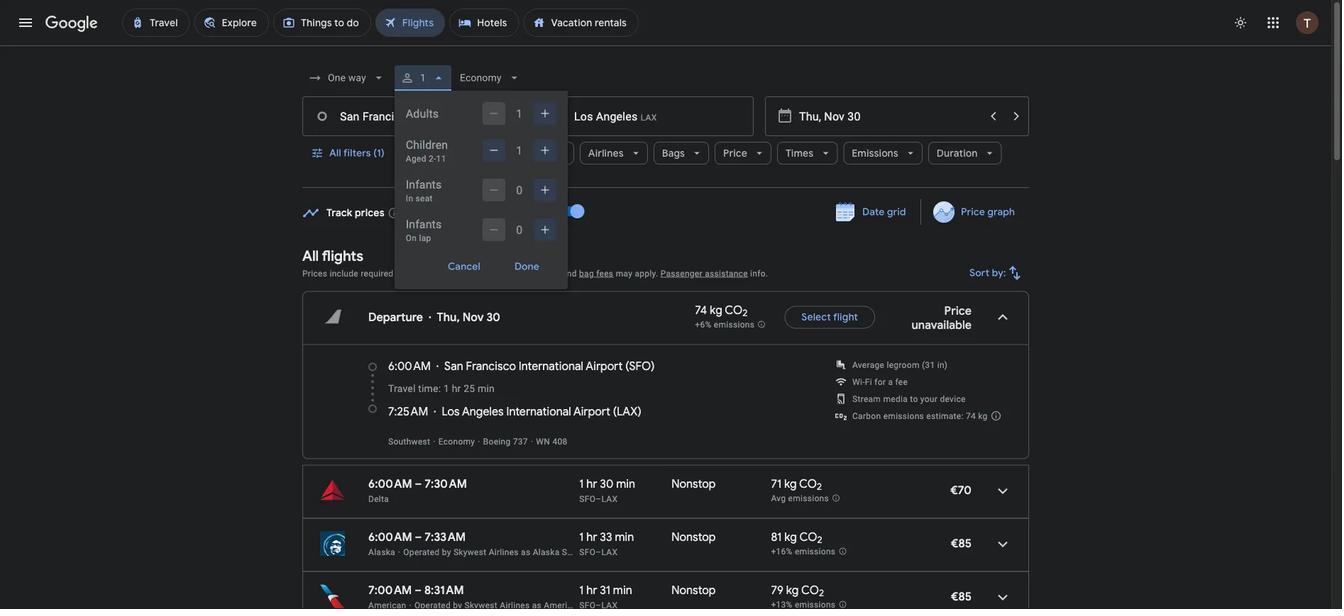 Task type: vqa. For each thing, say whether or not it's contained in the screenshot.
WN 408
yes



Task type: describe. For each thing, give the bounding box(es) containing it.
1 horizontal spatial 74
[[966, 411, 976, 421]]

1 hr 33 min sfo – lax
[[580, 530, 634, 558]]

2 fees from the left
[[597, 269, 614, 279]]

7:33 am
[[425, 530, 466, 545]]

1 button
[[395, 61, 451, 95]]

device
[[940, 394, 966, 404]]

33
[[600, 530, 612, 545]]

– inside 1 hr 30 min sfo – lax
[[596, 495, 602, 504]]

duration button
[[929, 136, 1002, 170]]

sort by: button
[[964, 256, 1029, 290]]

emissions down stream media to your device
[[884, 411, 924, 421]]

nonstop for 1 hr 33 min
[[672, 530, 716, 545]]

average legroom (31 in)
[[853, 360, 948, 370]]

2 for 79
[[819, 588, 824, 600]]

los angeles international airport ( lax )
[[442, 405, 642, 419]]

emissions
[[852, 147, 899, 160]]

obispo
[[451, 147, 485, 160]]

25
[[464, 383, 475, 395]]

carbon emissions estimate: 74 kg
[[853, 411, 988, 421]]

stops button
[[515, 136, 574, 170]]

1 inside 1 hr 33 min sfo – lax
[[580, 530, 584, 545]]

price button
[[715, 136, 772, 170]]

Departure time: 6:00 AM. text field
[[368, 477, 412, 492]]

media
[[884, 394, 908, 404]]

loading results progress bar
[[0, 45, 1332, 48]]

find the best price region
[[302, 195, 1029, 236]]

delta
[[368, 495, 389, 504]]

any
[[504, 207, 523, 220]]

international for angeles
[[507, 405, 571, 419]]

by:
[[992, 267, 1007, 280]]

nonstop flight. element for 1 hr 31 min
[[672, 584, 716, 600]]

done button
[[498, 256, 556, 278]]

all filters (1)
[[329, 147, 385, 160]]

2 for 74
[[743, 307, 748, 320]]

lax for 33
[[602, 548, 618, 558]]

7:00 am
[[368, 584, 412, 598]]

lap
[[419, 234, 431, 244]]

79 kg co 2
[[771, 584, 824, 600]]

adults
[[406, 107, 439, 120]]

kg for 71
[[784, 477, 797, 492]]

all flights main content
[[302, 195, 1029, 610]]

Arrival time: 7:30 AM. text field
[[425, 477, 467, 492]]

learn more about tracked prices image
[[387, 207, 400, 220]]

travel time: 1 hr 25 min
[[388, 383, 495, 395]]

price for price
[[723, 147, 748, 160]]

co for 81
[[800, 530, 818, 545]]

sort by:
[[970, 267, 1007, 280]]

bag fees button
[[579, 269, 614, 279]]

) for san francisco international airport ( sfo )
[[651, 359, 655, 374]]

74 inside 74 kg co 2
[[695, 303, 707, 318]]

2 alaska from the left
[[533, 548, 560, 558]]

Arrival time: 7:33 AM. text field
[[425, 530, 466, 545]]

date grid
[[863, 206, 907, 219]]

30 for 1 hr 30 min sfo – lax
[[600, 477, 614, 492]]

change appearance image
[[1224, 6, 1258, 40]]

include
[[330, 269, 359, 279]]

select
[[802, 311, 831, 324]]

Departure text field
[[799, 97, 981, 136]]

wn
[[536, 437, 550, 447]]

nov inside 'find the best price' region
[[409, 207, 428, 220]]

81 kg co 2
[[771, 530, 823, 547]]

prices
[[302, 269, 327, 279]]

stream
[[853, 394, 881, 404]]

85 euros text field
[[951, 590, 972, 605]]

angeles
[[462, 405, 504, 419]]

cancel button
[[431, 256, 498, 278]]

kg for 79
[[786, 584, 799, 598]]

1 hr 30 min sfo – lax
[[580, 477, 636, 504]]

min for 1 hr 33 min sfo – lax
[[615, 530, 634, 545]]

30 inside 'find the best price' region
[[430, 207, 443, 220]]

kg for 81
[[785, 530, 797, 545]]

nonstop for 1 hr 30 min
[[672, 477, 716, 492]]

aged
[[406, 154, 426, 164]]

1 vertical spatial nov
[[463, 310, 484, 325]]

thu, nov 30
[[437, 310, 501, 325]]

select flight button
[[785, 301, 875, 335]]

2 for 71
[[817, 482, 822, 494]]

leaves san francisco international airport at 6:00 am on thursday, november 30 and arrives at los angeles international airport at 7:33 am on thursday, november 30. element
[[368, 530, 466, 545]]

sfo for 1 hr 33 min
[[580, 548, 596, 558]]

30 for thu, nov 30
[[487, 310, 501, 325]]

airlines inside all flights main content
[[489, 548, 519, 558]]

in)
[[938, 360, 948, 370]]

leaves san francisco international airport at 7:00 am on thursday, november 30 and arrives at los angeles international airport at 8:31 am on thursday, november 30. element
[[368, 584, 464, 598]]

francisco
[[466, 359, 516, 374]]

+16%
[[771, 548, 793, 557]]

( for sfo
[[626, 359, 629, 374]]

co for 71
[[800, 477, 817, 492]]

infants on lap
[[406, 218, 442, 244]]

2-
[[429, 154, 436, 164]]

kg for 74
[[710, 303, 723, 318]]

nonstop for 1 hr 31 min
[[672, 584, 716, 598]]

price graph button
[[924, 200, 1027, 225]]

6:00 am for 6:00 am
[[388, 359, 431, 374]]

cancel
[[448, 261, 481, 273]]

0 for infants in seat
[[516, 184, 523, 197]]

infants in seat
[[406, 178, 442, 204]]

– inside 1 hr 33 min sfo – lax
[[596, 548, 602, 558]]

lax for 30
[[602, 495, 618, 504]]

co for 79
[[802, 584, 819, 598]]

airport for los angeles international airport
[[574, 405, 611, 419]]

79
[[771, 584, 784, 598]]

los
[[442, 405, 460, 419]]

fi
[[865, 377, 873, 387]]

and
[[562, 269, 577, 279]]

in
[[406, 194, 413, 204]]

san luis obispo
[[410, 147, 485, 160]]

price for price unavailable
[[945, 304, 972, 318]]

track prices
[[327, 207, 385, 220]]

31
[[600, 584, 611, 598]]

kg right 'estimate:'
[[979, 411, 988, 421]]

passenger assistance button
[[661, 269, 748, 279]]

+16% emissions
[[771, 548, 836, 557]]

optional
[[492, 269, 526, 279]]

may
[[616, 269, 633, 279]]

by
[[442, 548, 451, 558]]

7:30 am
[[425, 477, 467, 492]]

408
[[553, 437, 568, 447]]

san luis obispo button
[[402, 142, 509, 165]]

1 inside popup button
[[420, 72, 426, 84]]

dates
[[525, 207, 552, 220]]

737
[[513, 437, 528, 447]]



Task type: locate. For each thing, give the bounding box(es) containing it.
kg right 79 on the bottom right
[[786, 584, 799, 598]]

fees right bag
[[597, 269, 614, 279]]

emissions down 74 kg co 2
[[714, 320, 755, 330]]

1 vertical spatial 6:00 am
[[368, 477, 412, 492]]

6:00 am for 6:00 am – 7:30 am delta
[[368, 477, 412, 492]]

thu,
[[437, 310, 460, 325]]

san
[[410, 147, 427, 160], [444, 359, 463, 374]]

co for 74
[[725, 303, 743, 318]]

children aged 2-11
[[406, 138, 448, 164]]

0 vertical spatial airlines
[[588, 147, 624, 160]]

min right 33
[[615, 530, 634, 545]]

nonstop flight. element
[[672, 477, 716, 494], [672, 530, 716, 547], [672, 584, 716, 600]]

1 horizontal spatial alaska
[[533, 548, 560, 558]]

done
[[515, 261, 539, 273]]

1 vertical spatial 30
[[487, 310, 501, 325]]

6:00 am inside 6:00 am – 7:30 am delta
[[368, 477, 412, 492]]

all inside all flights main content
[[302, 247, 319, 265]]

skywest
[[454, 548, 487, 558]]

2 vertical spatial lax
[[602, 548, 618, 558]]

30 down seat
[[430, 207, 443, 220]]

international up wn
[[507, 405, 571, 419]]

wn 408
[[536, 437, 568, 447]]

infants for infants on lap
[[406, 218, 442, 231]]

0 vertical spatial nonstop
[[672, 477, 716, 492]]

seat
[[416, 194, 433, 204]]

total duration 1 hr 30 min. element
[[580, 477, 672, 494]]

None text field
[[531, 97, 754, 136]]

airlines right stops popup button
[[588, 147, 624, 160]]

2 nonstop flight. element from the top
[[672, 530, 716, 547]]

departure time: 6:00 am. text field up travel
[[388, 359, 431, 374]]

30 up 33
[[600, 477, 614, 492]]

apply.
[[635, 269, 658, 279]]

1 horizontal spatial nov
[[463, 310, 484, 325]]

nov down seat
[[409, 207, 428, 220]]

alaska right as
[[533, 548, 560, 558]]

2 up +16% emissions
[[818, 535, 823, 547]]

emissions for 81
[[795, 548, 836, 557]]

all up prices
[[302, 247, 319, 265]]

74 right 'estimate:'
[[966, 411, 976, 421]]

Departure time: 6:00 AM. text field
[[388, 359, 431, 374], [368, 530, 412, 545]]

1 horizontal spatial for
[[875, 377, 886, 387]]

san left 2-
[[410, 147, 427, 160]]

swap origin and destination. image
[[520, 108, 537, 125]]

luis
[[430, 147, 449, 160]]

time:
[[418, 383, 441, 395]]

stops
[[524, 147, 550, 160]]

11
[[436, 154, 446, 164]]

6:00 am for 6:00 am – 7:33 am
[[368, 530, 412, 545]]

1 inside 1 hr 30 min sfo – lax
[[580, 477, 584, 492]]

all inside all filters (1) button
[[329, 147, 341, 160]]

international for francisco
[[519, 359, 584, 374]]

1 €85 from the top
[[951, 537, 972, 551]]

all filters (1) button
[[302, 136, 396, 170]]

0 vertical spatial 0
[[516, 184, 523, 197]]

fee
[[896, 377, 908, 387]]

number of passengers dialog
[[395, 91, 568, 290]]

7:25 am
[[388, 405, 428, 419]]

departure time: 6:00 am. text field for 6:00 am – 7:33 am
[[368, 530, 412, 545]]

main menu image
[[17, 14, 34, 31]]

infants up seat
[[406, 178, 442, 191]]

0 for infants on lap
[[516, 223, 523, 237]]

0 vertical spatial nonstop flight. element
[[672, 477, 716, 494]]

 image
[[531, 437, 533, 447]]

1 vertical spatial nonstop
[[672, 530, 716, 545]]

2 up "+6% emissions" in the right bottom of the page
[[743, 307, 748, 320]]

a
[[888, 377, 893, 387]]

prices
[[355, 207, 385, 220]]

0 vertical spatial (
[[626, 359, 629, 374]]

1 vertical spatial 74
[[966, 411, 976, 421]]

None field
[[302, 65, 392, 91], [454, 65, 527, 91], [302, 65, 392, 91], [454, 65, 527, 91]]

2 inside the 71 kg co 2
[[817, 482, 822, 494]]

2 vertical spatial 6:00 am
[[368, 530, 412, 545]]

1 vertical spatial all
[[302, 247, 319, 265]]

as
[[521, 548, 531, 558]]

co inside 74 kg co 2
[[725, 303, 743, 318]]

85 euros text field
[[951, 537, 972, 551]]

1 horizontal spatial 30
[[487, 310, 501, 325]]

kg up "+6% emissions" in the right bottom of the page
[[710, 303, 723, 318]]

charges
[[528, 269, 560, 279]]

hr for 1 hr 31 min
[[587, 584, 597, 598]]

min inside 1 hr 30 min sfo – lax
[[616, 477, 636, 492]]

wi-fi for a fee
[[853, 377, 908, 387]]

1 vertical spatial price
[[961, 206, 985, 219]]

– for 7:33 am
[[415, 530, 422, 545]]

nonstop flight. element for 1 hr 30 min
[[672, 477, 716, 494]]

1 vertical spatial (
[[613, 405, 617, 419]]

infants for infants in seat
[[406, 178, 442, 191]]

price left graph
[[961, 206, 985, 219]]

2 vertical spatial 30
[[600, 477, 614, 492]]

70 euros text field
[[951, 483, 972, 498]]

nonstop flight. element for 1 hr 33 min
[[672, 530, 716, 547]]

2 nonstop from the top
[[672, 530, 716, 545]]

– down 33
[[596, 548, 602, 558]]

track
[[327, 207, 353, 220]]

alaska
[[368, 548, 395, 558], [533, 548, 560, 558]]

leaves san francisco international airport at 6:00 am on thursday, november 30 and arrives at los angeles international airport at 7:30 am on thursday, november 30. element
[[368, 477, 467, 492]]

3 nonstop flight. element from the top
[[672, 584, 716, 600]]

30 inside 1 hr 30 min sfo – lax
[[600, 477, 614, 492]]

0 horizontal spatial san
[[410, 147, 427, 160]]

2 horizontal spatial 30
[[600, 477, 614, 492]]

grid
[[887, 206, 907, 219]]

min for 1 hr 31 min
[[613, 584, 632, 598]]

30
[[430, 207, 443, 220], [487, 310, 501, 325], [600, 477, 614, 492]]

bag
[[579, 269, 594, 279]]

alaska down leaves san francisco international airport at 6:00 am on thursday, november 30 and arrives at los angeles international airport at 7:33 am on thursday, november 30. element
[[368, 548, 395, 558]]

price inside button
[[961, 206, 985, 219]]

airport
[[586, 359, 623, 374], [574, 405, 611, 419]]

san inside popup button
[[410, 147, 427, 160]]

san for san francisco international airport ( sfo )
[[444, 359, 463, 374]]

infants
[[406, 178, 442, 191], [406, 218, 442, 231]]

0 horizontal spatial 30
[[430, 207, 443, 220]]

1 nonstop from the top
[[672, 477, 716, 492]]

all left filters
[[329, 147, 341, 160]]

€85
[[951, 537, 972, 551], [951, 590, 972, 605]]

0 vertical spatial €85
[[951, 537, 972, 551]]

2 vertical spatial nonstop flight. element
[[672, 584, 716, 600]]

0 vertical spatial departure time: 6:00 am. text field
[[388, 359, 431, 374]]

kg right 71
[[784, 477, 797, 492]]

wi-
[[853, 377, 865, 387]]

bags button
[[654, 136, 709, 170]]

0 horizontal spatial alaska
[[368, 548, 395, 558]]

6:00 am up operated
[[368, 530, 412, 545]]

price inside popup button
[[723, 147, 748, 160]]

total duration 1 hr 33 min. element
[[580, 530, 672, 547]]

co up "+6% emissions" in the right bottom of the page
[[725, 303, 743, 318]]

all for all filters (1)
[[329, 147, 341, 160]]

6:00 am up travel
[[388, 359, 431, 374]]

kg right the 81
[[785, 530, 797, 545]]

required
[[361, 269, 394, 279]]

1 horizontal spatial fees
[[597, 269, 614, 279]]

0 vertical spatial san
[[410, 147, 427, 160]]

hr inside 1 hr 30 min sfo – lax
[[587, 477, 597, 492]]

0 vertical spatial )
[[651, 359, 655, 374]]

emissions down 81 kg co 2
[[795, 548, 836, 557]]

min right 25
[[478, 383, 495, 395]]

1 hr 31 min
[[580, 584, 632, 598]]

min for 1 hr 30 min sfo – lax
[[616, 477, 636, 492]]

1 vertical spatial san
[[444, 359, 463, 374]]

co inside the 71 kg co 2
[[800, 477, 817, 492]]

0 vertical spatial price
[[723, 147, 748, 160]]

airlines left as
[[489, 548, 519, 558]]

airport for san francisco international airport
[[586, 359, 623, 374]]

total duration 1 hr 31 min. element
[[580, 584, 672, 600]]

sort
[[970, 267, 990, 280]]

– left 7:30 am
[[415, 477, 422, 492]]

None search field
[[302, 61, 1029, 290]]

0 horizontal spatial airlines
[[489, 548, 519, 558]]

1
[[420, 72, 426, 84], [516, 107, 523, 120], [516, 144, 523, 157], [460, 269, 465, 279], [444, 383, 449, 395], [580, 477, 584, 492], [580, 530, 584, 545], [580, 584, 584, 598]]

2 vertical spatial price
[[945, 304, 972, 318]]

8:31 am
[[425, 584, 464, 598]]

legroom
[[887, 360, 920, 370]]

hr
[[452, 383, 461, 395], [587, 477, 597, 492], [587, 530, 597, 545], [587, 584, 597, 598]]

1 vertical spatial €85
[[951, 590, 972, 605]]

flight details. leaves san francisco international airport at 6:00 am on thursday, november 30 and arrives at los angeles international airport at 7:30 am on thursday, november 30. image
[[986, 475, 1020, 509]]

1 nonstop flight. element from the top
[[672, 477, 716, 494]]

nov right thu,
[[463, 310, 484, 325]]

30 right thu,
[[487, 310, 501, 325]]

co up +16% emissions
[[800, 530, 818, 545]]

0 down any
[[516, 223, 523, 237]]

0 vertical spatial 6:00 am
[[388, 359, 431, 374]]

emissions for 74
[[714, 320, 755, 330]]

boeing
[[483, 437, 511, 447]]

date
[[863, 206, 885, 219]]

71
[[771, 477, 782, 492]]

to
[[910, 394, 918, 404]]

1 vertical spatial sfo
[[580, 495, 596, 504]]

0 vertical spatial airport
[[586, 359, 623, 374]]

0 horizontal spatial for
[[447, 269, 458, 279]]

price right bags "popup button"
[[723, 147, 748, 160]]

southwest
[[388, 437, 430, 447]]

1 vertical spatial departure time: 6:00 am. text field
[[368, 530, 412, 545]]

0 vertical spatial for
[[447, 269, 458, 279]]

emissions down the 71 kg co 2
[[788, 494, 829, 504]]

1 infants from the top
[[406, 178, 442, 191]]

co up avg emissions
[[800, 477, 817, 492]]

1 horizontal spatial all
[[329, 147, 341, 160]]

2 0 from the top
[[516, 223, 523, 237]]

– for 8:31 am
[[415, 584, 422, 598]]

for left the a
[[875, 377, 886, 387]]

children
[[406, 138, 448, 152]]

0 vertical spatial nov
[[409, 207, 428, 220]]

1 vertical spatial airport
[[574, 405, 611, 419]]

filters
[[344, 147, 371, 160]]

unavailable
[[912, 318, 972, 333]]

sfo inside 1 hr 30 min sfo – lax
[[580, 495, 596, 504]]

fees right +
[[427, 269, 444, 279]]

 image
[[398, 548, 401, 558]]

times
[[786, 147, 814, 160]]

sfo for 1 hr 30 min
[[580, 495, 596, 504]]

nov
[[409, 207, 428, 220], [463, 310, 484, 325]]

– down "total duration 1 hr 30 min." element
[[596, 495, 602, 504]]

hr for 1 hr 33 min sfo – lax
[[587, 530, 597, 545]]

1 horizontal spatial airlines
[[588, 147, 624, 160]]

0 vertical spatial lax
[[617, 405, 638, 419]]

carbon emissions estimate: 74 kilograms element
[[853, 411, 988, 421]]

departure time: 6:00 am. text field up operated
[[368, 530, 412, 545]]

2 inside 79 kg co 2
[[819, 588, 824, 600]]

0 vertical spatial sfo
[[629, 359, 651, 374]]

1 vertical spatial lax
[[602, 495, 618, 504]]

co inside 81 kg co 2
[[800, 530, 818, 545]]

0 horizontal spatial nov
[[409, 207, 428, 220]]

6:00 am up "delta"
[[368, 477, 412, 492]]

1 vertical spatial infants
[[406, 218, 442, 231]]

0 vertical spatial infants
[[406, 178, 442, 191]]

co
[[725, 303, 743, 318], [800, 477, 817, 492], [800, 530, 818, 545], [802, 584, 819, 598]]

kg inside 81 kg co 2
[[785, 530, 797, 545]]

flight details. leaves san francisco international airport at 6:00 am on thursday, november 30 and arrives at los angeles international airport at 7:33 am on thursday, november 30. image
[[986, 528, 1020, 562]]

81
[[771, 530, 782, 545]]

select flight
[[802, 311, 858, 324]]

1 horizontal spatial san
[[444, 359, 463, 374]]

co inside 79 kg co 2
[[802, 584, 819, 598]]

1 0 from the top
[[516, 184, 523, 197]]

– inside 6:00 am – 7:30 am delta
[[415, 477, 422, 492]]

2 inside 74 kg co 2
[[743, 307, 748, 320]]

0 vertical spatial all
[[329, 147, 341, 160]]

san inside all flights main content
[[444, 359, 463, 374]]

1 vertical spatial nonstop flight. element
[[672, 530, 716, 547]]

0 vertical spatial international
[[519, 359, 584, 374]]

fees
[[427, 269, 444, 279], [597, 269, 614, 279]]

3 nonstop from the top
[[672, 584, 716, 598]]

prices include required taxes + fees for 1 adult. optional charges and bag fees may apply. passenger assistance
[[302, 269, 748, 279]]

lax inside 1 hr 30 min sfo – lax
[[602, 495, 618, 504]]

(31
[[922, 360, 935, 370]]

Arrival time: 7:25 AM. text field
[[388, 405, 428, 419]]

nov 30
[[409, 207, 443, 220]]

price down sort
[[945, 304, 972, 318]]

kg inside 74 kg co 2
[[710, 303, 723, 318]]

0 vertical spatial 30
[[430, 207, 443, 220]]

min right 31
[[613, 584, 632, 598]]

price for price graph
[[961, 206, 985, 219]]

1 vertical spatial airlines
[[489, 548, 519, 558]]

san for san luis obispo
[[410, 147, 427, 160]]

1 vertical spatial for
[[875, 377, 886, 387]]

Departure time: 7:00 AM. text field
[[368, 584, 412, 598]]

€70
[[951, 483, 972, 498]]

lax inside 1 hr 33 min sfo – lax
[[602, 548, 618, 558]]

duration
[[937, 147, 978, 160]]

2 infants from the top
[[406, 218, 442, 231]]

hr inside 1 hr 33 min sfo – lax
[[587, 530, 597, 545]]

infants up the lap
[[406, 218, 442, 231]]

flights
[[322, 247, 364, 265]]

€85 left flight details. leaves san francisco international airport at 6:00 am on thursday, november 30 and arrives at los angeles international airport at 7:33 am on thursday, november 30. icon
[[951, 537, 972, 551]]

min inside 1 hr 33 min sfo – lax
[[615, 530, 634, 545]]

( for lax
[[613, 405, 617, 419]]

1 alaska from the left
[[368, 548, 395, 558]]

min up total duration 1 hr 33 min. element
[[616, 477, 636, 492]]

1 horizontal spatial (
[[626, 359, 629, 374]]

0 vertical spatial 74
[[695, 303, 707, 318]]

airlines
[[588, 147, 624, 160], [489, 548, 519, 558]]

2 €85 from the top
[[951, 590, 972, 605]]

1 horizontal spatial )
[[651, 359, 655, 374]]

emissions for 71
[[788, 494, 829, 504]]

€85 left flight details. leaves san francisco international airport at 7:00 am on thursday, november 30 and arrives at los angeles international airport at 8:31 am on thursday, november 30. "icon"
[[951, 590, 972, 605]]

– up operated
[[415, 530, 422, 545]]

price inside price unavailable
[[945, 304, 972, 318]]

€85 for 79
[[951, 590, 972, 605]]

none search field containing adults
[[302, 61, 1029, 290]]

2 vertical spatial sfo
[[580, 548, 596, 558]]

2 right 79 on the bottom right
[[819, 588, 824, 600]]

0 horizontal spatial 74
[[695, 303, 707, 318]]

71 kg co 2
[[771, 477, 822, 494]]

operated
[[403, 548, 440, 558]]

san up travel time: 1 hr 25 min
[[444, 359, 463, 374]]

1 vertical spatial 0
[[516, 223, 523, 237]]

1 vertical spatial )
[[638, 405, 642, 419]]

average
[[853, 360, 885, 370]]

assistance
[[705, 269, 748, 279]]

(
[[626, 359, 629, 374], [613, 405, 617, 419]]

7:00 am – 8:31 am
[[368, 584, 464, 598]]

2 inside 81 kg co 2
[[818, 535, 823, 547]]

international up los angeles international airport ( lax )
[[519, 359, 584, 374]]

flight details. leaves san francisco international airport at 7:00 am on thursday, november 30 and arrives at los angeles international airport at 8:31 am on thursday, november 30. image
[[986, 581, 1020, 610]]

1 vertical spatial international
[[507, 405, 571, 419]]

departure time: 6:00 am. text field for san francisco international airport ( sfo )
[[388, 359, 431, 374]]

kg inside the 71 kg co 2
[[784, 477, 797, 492]]

– left 8:31 am
[[415, 584, 422, 598]]

– for 7:30 am
[[415, 477, 422, 492]]

€85 for 81
[[951, 537, 972, 551]]

6:00 am – 7:30 am delta
[[368, 477, 467, 504]]

(1)
[[373, 147, 385, 160]]

0 horizontal spatial all
[[302, 247, 319, 265]]

san francisco international airport ( sfo )
[[444, 359, 655, 374]]

sfo inside 1 hr 33 min sfo – lax
[[580, 548, 596, 558]]

all for all flights
[[302, 247, 319, 265]]

co right 79 on the bottom right
[[802, 584, 819, 598]]

74 up +6%
[[695, 303, 707, 318]]

Arrival time: 8:31 AM. text field
[[425, 584, 464, 598]]

on
[[406, 234, 417, 244]]

travel
[[388, 383, 416, 395]]

for
[[447, 269, 458, 279], [875, 377, 886, 387]]

avg
[[771, 494, 786, 504]]

0 up any
[[516, 184, 523, 197]]

0 horizontal spatial fees
[[427, 269, 444, 279]]

1 fees from the left
[[427, 269, 444, 279]]

hr for 1 hr 30 min sfo – lax
[[587, 477, 597, 492]]

all
[[329, 147, 341, 160], [302, 247, 319, 265]]

graph
[[988, 206, 1015, 219]]

) for los angeles international airport ( lax )
[[638, 405, 642, 419]]

for left the adult.
[[447, 269, 458, 279]]

2 for 81
[[818, 535, 823, 547]]

2 vertical spatial nonstop
[[672, 584, 716, 598]]

airlines inside popup button
[[588, 147, 624, 160]]

departure
[[368, 310, 423, 325]]

2 up avg emissions
[[817, 482, 822, 494]]

–
[[415, 477, 422, 492], [596, 495, 602, 504], [415, 530, 422, 545], [596, 548, 602, 558], [415, 584, 422, 598]]

0 horizontal spatial )
[[638, 405, 642, 419]]

avg emissions
[[771, 494, 829, 504]]

operated by skywest airlines as alaska skywest
[[403, 548, 596, 558]]

price graph
[[961, 206, 1015, 219]]

kg inside 79 kg co 2
[[786, 584, 799, 598]]

passenger
[[661, 269, 703, 279]]

0 horizontal spatial (
[[613, 405, 617, 419]]



